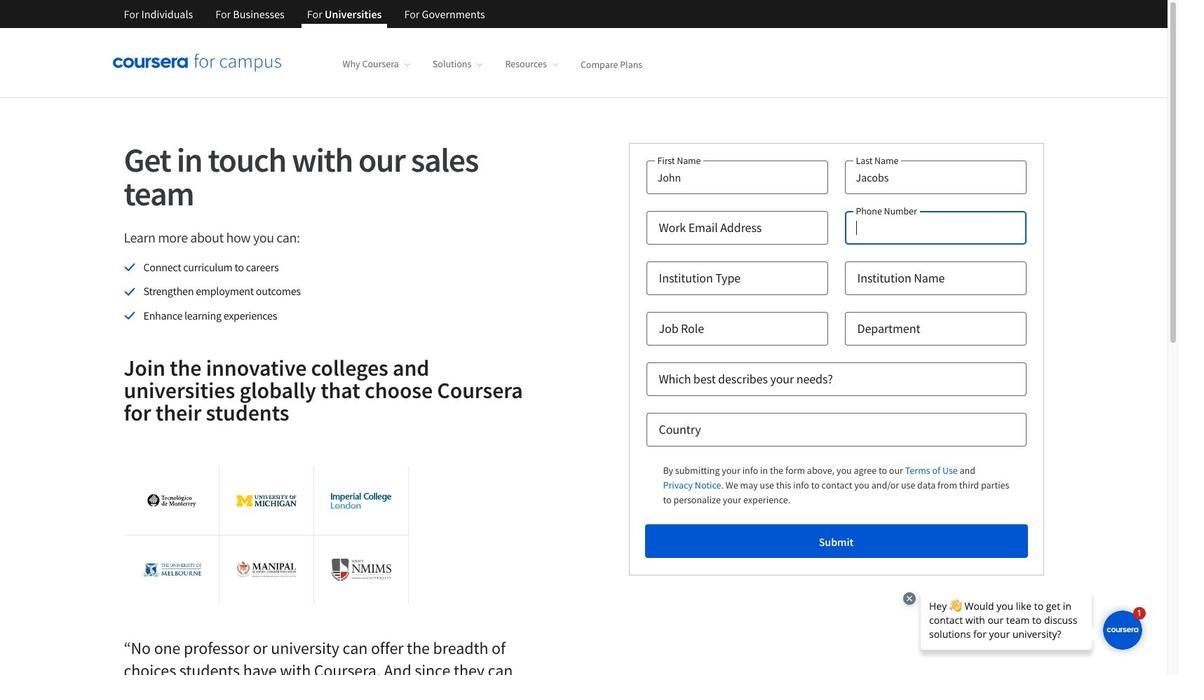 Task type: locate. For each thing, give the bounding box(es) containing it.
the university of melbourne image
[[141, 553, 202, 587]]

nmims image
[[331, 559, 392, 581]]

university of michigan image
[[236, 495, 297, 507]]

coursera for campus image
[[113, 53, 281, 72]]

imperial college london image
[[331, 493, 392, 509]]



Task type: vqa. For each thing, say whether or not it's contained in the screenshot.
"Institution Name" text field
yes



Task type: describe. For each thing, give the bounding box(es) containing it.
First Name text field
[[646, 161, 828, 194]]

Institution Name text field
[[845, 262, 1026, 295]]

Work Email Address email field
[[646, 211, 828, 245]]

manipal university image
[[236, 561, 297, 579]]

Country Code + Phone Number telephone field
[[845, 211, 1026, 245]]

tecnológico de monterrey image
[[141, 495, 202, 508]]

banner navigation
[[113, 0, 496, 39]]

Last Name text field
[[845, 161, 1026, 194]]



